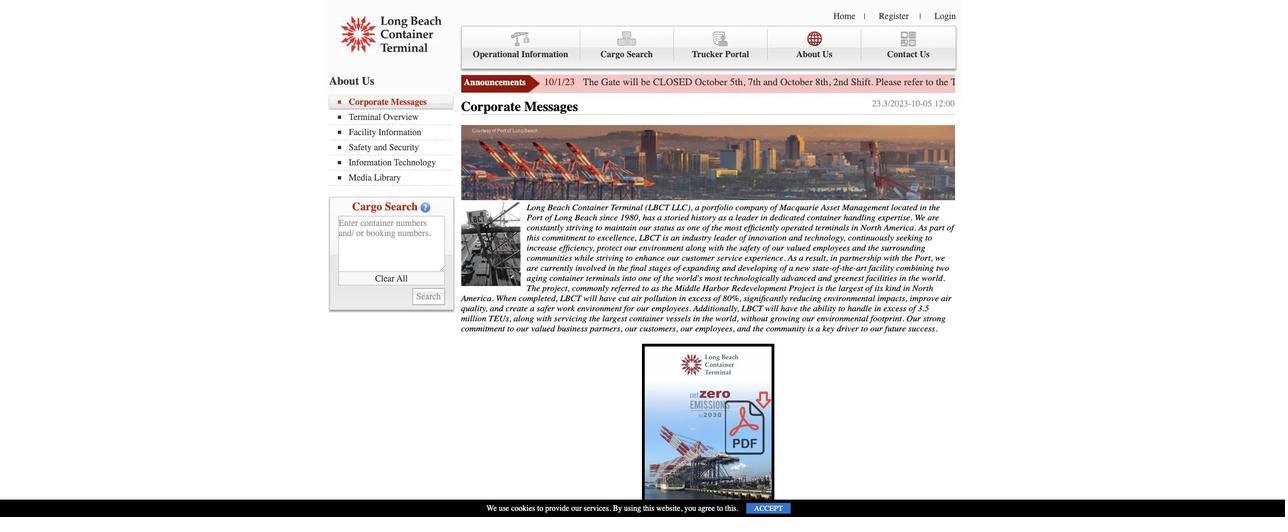 Task type: vqa. For each thing, say whether or not it's contained in the screenshot.
'Long Beach Container Terminal (LBCT LLC), a portfolio company of Macquarie Asset Management located in the Port of Long Beach since 1980, has a storied history as a leader in dedicated container handling expertise. We are constantly striving to maintain our status as one of the most efficiently operated terminals in North America. As part of this commitment to excellence, LBCT is an industry leader of innovation and technology, continuously seeking to increase efficiency, protect our environment along with the safety of our valued employees and the surrounding communities while striving to enhance our customer service experience. As a result, in partnership with the Port, we are currently involved in the final stages of expanding and developing of a new state-of-the-art facility combining two aging container terminals into one of the world's most technologically advanced and greenest facilities in the world. The project, commonly referred to as the Middle Harbor Redevelopment Project is the largest of its kind in North America. When completed, LBCT will have cut air pollution in excess of 80%, significantly reducing environmental impacts, improve air quality, and create a safer work environment for our employees. Additionally, LBCT will have the ability to handle in excess of 3.5 million TEUs, along with servicing the largest container vessels in the world, without growing our environmental footprint. Our strong commitment to our valued business partners, our customers, our employees, and the community is a key driver to our future success.'
yes



Task type: describe. For each thing, give the bounding box(es) containing it.
the left community
[[753, 324, 764, 334]]

overview
[[384, 112, 419, 122]]

of-
[[833, 263, 843, 273]]

the left the world's
[[663, 273, 674, 283]]

and up the harbor
[[723, 263, 736, 273]]

servicing
[[554, 314, 587, 324]]

facility
[[349, 127, 376, 138]]

the left ability
[[800, 304, 811, 314]]

(lbct
[[645, 203, 670, 213]]

contact us link
[[862, 29, 956, 61]]

our right cut
[[637, 304, 650, 314]]

0 horizontal spatial have
[[600, 293, 617, 304]]

0 horizontal spatial cargo search
[[352, 200, 418, 213]]

in right located
[[920, 203, 927, 213]]

1 horizontal spatial striving
[[596, 253, 624, 263]]

0 vertical spatial most
[[725, 223, 742, 233]]

1 vertical spatial search
[[385, 200, 418, 213]]

0 horizontal spatial excess
[[689, 293, 712, 304]]

details
[[1131, 76, 1158, 88]]

quality,
[[461, 304, 488, 314]]

using
[[624, 504, 642, 514]]

1 horizontal spatial with
[[709, 243, 724, 253]]

1 vertical spatial along
[[514, 314, 534, 324]]

facilities
[[867, 273, 898, 283]]

shift.
[[852, 76, 874, 88]]

1 horizontal spatial have
[[781, 304, 798, 314]]

of left 80%,
[[714, 293, 721, 304]]

technologically
[[724, 273, 780, 283]]

to up into
[[626, 253, 633, 263]]

0 horizontal spatial container
[[550, 273, 584, 283]]

10/1/23 the gate will be closed october 5th, 7th and october 8th, 2nd shift. please refer to the truck gate hours web page for further gate details for the week.
[[544, 76, 1213, 88]]

in right kind
[[904, 283, 911, 293]]

world,
[[716, 314, 739, 324]]

and left create
[[490, 304, 504, 314]]

new
[[796, 263, 811, 273]]

0 horizontal spatial long
[[527, 203, 545, 213]]

of left its
[[866, 283, 873, 293]]

to left maintain
[[596, 223, 603, 233]]

driver
[[837, 324, 859, 334]]

0 horizontal spatial lbct
[[560, 293, 582, 304]]

state-
[[813, 263, 833, 273]]

terminal inside long beach container terminal (lbct llc), a portfolio company of macquarie asset management located in the port of long beach since 1980, has a storied history as a leader in dedicated container handling expertise. we are constantly striving to maintain our status as one of the most efficiently operated terminals in north america. as part of this commitment to excellence, lbct is an industry leader of innovation and technology, continuously seeking to increase efficiency, protect our environment along with the safety of our valued employees and the surrounding communities while striving to enhance our customer service experience. as a result, in partnership with the port, we are currently involved in the final stages of expanding and developing of a new state-of-the-art facility combining two aging container terminals into one of the world's most technologically advanced and greenest facilities in the world. the project, commonly referred to as the middle harbor redevelopment project is the largest of its kind in north america. when completed, lbct will have cut air pollution in excess of 80%, significantly reducing environmental impacts, improve air quality, and create a safer work environment for our employees. additionally, lbct will have the ability to handle in excess of 3.5 million teus, along with servicing the largest container vessels in the world, without growing our environmental footprint. our strong commitment to our valued business partners, our customers, our employees, and the community is a key driver to our future success.
[[611, 203, 643, 213]]

0 horizontal spatial beach
[[548, 203, 570, 213]]

this.
[[726, 504, 739, 514]]

05
[[924, 99, 933, 109]]

information technology link
[[338, 158, 453, 168]]

to left this.
[[717, 504, 724, 514]]

and right the 7th
[[764, 76, 778, 88]]

0 vertical spatial the
[[583, 76, 599, 88]]

media library link
[[338, 173, 453, 183]]

a left company
[[729, 213, 734, 223]]

0 vertical spatial information
[[522, 49, 569, 60]]

and inside corporate messages terminal overview facility information safety and security information technology media library
[[374, 143, 387, 153]]

security
[[389, 143, 419, 153]]

1 vertical spatial north
[[913, 283, 934, 293]]

cookies
[[512, 504, 536, 514]]

reducing
[[790, 293, 822, 304]]

to right refer at top right
[[926, 76, 934, 88]]

1 october from the left
[[695, 76, 728, 88]]

Enter container numbers and/ or booking numbers.  text field
[[338, 216, 445, 272]]

clear
[[375, 274, 395, 284]]

website,
[[657, 504, 683, 514]]

corporate for corporate messages
[[461, 99, 521, 115]]

2nd
[[834, 76, 849, 88]]

0 vertical spatial about
[[797, 49, 821, 60]]

redevelopment
[[732, 283, 787, 293]]

experience.
[[745, 253, 786, 263]]

2 horizontal spatial for
[[1160, 76, 1172, 88]]

status
[[654, 223, 675, 233]]

the inside long beach container terminal (lbct llc), a portfolio company of macquarie asset management located in the port of long beach since 1980, has a storied history as a leader in dedicated container handling expertise. we are constantly striving to maintain our status as one of the most efficiently operated terminals in north america. as part of this commitment to excellence, lbct is an industry leader of innovation and technology, continuously seeking to increase efficiency, protect our environment along with the safety of our valued employees and the surrounding communities while striving to enhance our customer service experience. as a result, in partnership with the port, we are currently involved in the final stages of expanding and developing of a new state-of-the-art facility combining two aging container terminals into one of the world's most technologically advanced and greenest facilities in the world. the project, commonly referred to as the middle harbor redevelopment project is the largest of its kind in north america. when completed, lbct will have cut air pollution in excess of 80%, significantly reducing environmental impacts, improve air quality, and create a safer work environment for our employees. additionally, lbct will have the ability to handle in excess of 3.5 million teus, along with servicing the largest container vessels in the world, without growing our environmental footprint. our strong commitment to our valued business partners, our customers, our employees, and the community is a key driver to our future success.
[[527, 283, 540, 293]]

1 horizontal spatial for
[[1068, 76, 1079, 88]]

1 vertical spatial information
[[379, 127, 422, 138]]

in right facilities
[[900, 273, 907, 283]]

future
[[886, 324, 907, 334]]

a right has
[[658, 213, 662, 223]]

1 vertical spatial about us
[[329, 75, 375, 88]]

surrounding
[[882, 243, 926, 253]]

the left the world,
[[703, 314, 714, 324]]

0 horizontal spatial largest
[[603, 314, 627, 324]]

1 horizontal spatial lbct
[[640, 233, 661, 243]]

announcements
[[464, 77, 526, 88]]

1 horizontal spatial long
[[554, 213, 573, 223]]

23.3/2023-
[[873, 99, 912, 109]]

to right cookies
[[538, 504, 544, 514]]

communities
[[527, 253, 572, 263]]

efficiency,
[[559, 243, 595, 253]]

efficiently
[[744, 223, 779, 233]]

1 horizontal spatial beach
[[575, 213, 598, 223]]

refer
[[905, 76, 924, 88]]

portal
[[726, 49, 750, 60]]

0 horizontal spatial are
[[527, 263, 539, 273]]

2 horizontal spatial container
[[808, 213, 842, 223]]

continuously
[[849, 233, 894, 243]]

of right safety
[[763, 243, 770, 253]]

since
[[600, 213, 618, 223]]

corporate for corporate messages terminal overview facility information safety and security information technology media library
[[349, 97, 389, 107]]

0 horizontal spatial with
[[537, 314, 552, 324]]

in right handle
[[875, 304, 882, 314]]

partnership
[[840, 253, 882, 263]]

in down management
[[852, 223, 859, 233]]

impacts,
[[878, 293, 908, 304]]

kind
[[886, 283, 901, 293]]

world's
[[676, 273, 703, 283]]

aging
[[527, 273, 547, 283]]

1 horizontal spatial as
[[677, 223, 685, 233]]

our right protect
[[625, 243, 637, 253]]

of right company
[[771, 203, 778, 213]]

1 horizontal spatial will
[[623, 76, 639, 88]]

messages for corporate messages terminal overview facility information safety and security information technology media library
[[391, 97, 427, 107]]

1 horizontal spatial cargo
[[601, 49, 625, 60]]

success.
[[909, 324, 938, 334]]

0 vertical spatial about us
[[797, 49, 833, 60]]

1 horizontal spatial commitment
[[542, 233, 586, 243]]

in right vessels
[[694, 314, 701, 324]]

1 vertical spatial most
[[705, 273, 722, 283]]

million
[[461, 314, 487, 324]]

login link
[[935, 11, 957, 21]]

10/1/23
[[544, 76, 575, 88]]

to left protect
[[588, 233, 595, 243]]

in down protect
[[608, 263, 615, 273]]

enhance
[[635, 253, 665, 263]]

of right "part"
[[947, 223, 954, 233]]

1 horizontal spatial search
[[627, 49, 653, 60]]

our left the future
[[871, 324, 883, 334]]

the up ability
[[826, 283, 837, 293]]

please
[[876, 76, 902, 88]]

clear all
[[375, 274, 408, 284]]

0 vertical spatial environmental
[[824, 293, 876, 304]]

corporate messages terminal overview facility information safety and security information technology media library
[[349, 97, 436, 183]]

when
[[496, 293, 517, 304]]

a left the result,
[[800, 253, 804, 263]]

handling
[[844, 213, 876, 223]]

the right servicing
[[590, 314, 601, 324]]

and down dedicated
[[789, 233, 803, 243]]

0 vertical spatial cargo search
[[601, 49, 653, 60]]

our down an
[[668, 253, 680, 263]]

use
[[499, 504, 510, 514]]

0 horizontal spatial us
[[362, 75, 375, 88]]

to down create
[[507, 324, 514, 334]]

1 horizontal spatial excess
[[884, 304, 907, 314]]

the left truck
[[937, 76, 949, 88]]

to right ability
[[839, 304, 846, 314]]

the up facility
[[869, 243, 880, 253]]

result,
[[806, 253, 829, 263]]

0 horizontal spatial one
[[639, 273, 652, 283]]

industry
[[683, 233, 712, 243]]

2 | from the left
[[920, 12, 922, 21]]

operational information
[[473, 49, 569, 60]]

1 air from the left
[[632, 293, 643, 304]]

management
[[843, 203, 890, 213]]

1 vertical spatial we
[[487, 504, 497, 514]]

to right the seeking
[[926, 233, 933, 243]]

of left new
[[780, 263, 787, 273]]

1980,
[[621, 213, 641, 223]]

safety
[[349, 143, 372, 153]]

about us link
[[768, 29, 862, 61]]

menu bar containing corporate messages
[[329, 96, 459, 186]]

the up "part"
[[930, 203, 941, 213]]

2 horizontal spatial as
[[719, 213, 727, 223]]

1 horizontal spatial along
[[686, 243, 707, 253]]

a left safer
[[530, 304, 535, 314]]

of right port
[[545, 213, 552, 223]]

combining
[[897, 263, 935, 273]]

long beach container terminal (lbct llc), a portfolio company of macquarie asset management located in the port of long beach since 1980, has a storied history as a leader in dedicated container handling expertise. we are constantly striving to maintain our status as one of the most efficiently operated terminals in north america. as part of this commitment to excellence, lbct is an industry leader of innovation and technology, continuously seeking to increase efficiency, protect our environment along with the safety of our valued employees and the surrounding communities while striving to enhance our customer service experience. as a result, in partnership with the port, we are currently involved in the final stages of expanding and developing of a new state-of-the-art facility combining two aging container terminals into one of the world's most technologically advanced and greenest facilities in the world. the project, commonly referred to as the middle harbor redevelopment project is the largest of its kind in north america. when completed, lbct will have cut air pollution in excess of 80%, significantly reducing environmental impacts, improve air quality, and create a safer work environment for our employees. additionally, lbct will have the ability to handle in excess of 3.5 million teus, along with servicing the largest container vessels in the world, without growing our environmental footprint. our strong commitment to our valued business partners, our customers, our employees, and the community is a key driver to our future success.
[[461, 203, 954, 334]]

involved
[[576, 263, 606, 273]]

1 vertical spatial america.
[[461, 293, 494, 304]]

1 horizontal spatial container
[[630, 314, 664, 324]]

technology,
[[805, 233, 846, 243]]

corporate messages link
[[338, 97, 453, 107]]

the left "middle"
[[662, 283, 673, 293]]

the left final
[[618, 263, 629, 273]]

a right "llc)," on the right
[[696, 203, 700, 213]]

the left world.
[[909, 273, 920, 283]]

the left port,
[[902, 253, 913, 263]]

macquarie
[[780, 203, 819, 213]]

hours
[[999, 76, 1024, 88]]

the down portfolio
[[712, 223, 723, 233]]

growing
[[771, 314, 800, 324]]

a left new
[[789, 263, 794, 273]]

cargo search link
[[580, 29, 674, 61]]

and left of-
[[819, 273, 832, 283]]

0 horizontal spatial environment
[[578, 304, 622, 314]]

we use cookies to provide our services. by using this website, you agree to this.
[[487, 504, 739, 514]]

asset
[[821, 203, 840, 213]]

the left safety
[[727, 243, 738, 253]]

our down reducing
[[803, 314, 815, 324]]

library
[[374, 173, 401, 183]]

completed,
[[519, 293, 558, 304]]

our right partners,
[[625, 324, 638, 334]]



Task type: locate. For each thing, give the bounding box(es) containing it.
1 vertical spatial about
[[329, 75, 359, 88]]

2 gate from the left
[[978, 76, 997, 88]]

accept button
[[747, 504, 791, 514]]

by
[[613, 504, 623, 514]]

1 horizontal spatial valued
[[787, 243, 811, 253]]

0 vertical spatial commitment
[[542, 233, 586, 243]]

pollution
[[645, 293, 677, 304]]

currently
[[541, 263, 574, 273]]

footprint.
[[871, 314, 905, 324]]

1 horizontal spatial the
[[583, 76, 599, 88]]

0 horizontal spatial is
[[663, 233, 669, 243]]

of up "service"
[[739, 233, 746, 243]]

work
[[557, 304, 575, 314]]

the left "project,"
[[527, 283, 540, 293]]

23.3/2023-10-05 12:00
[[873, 99, 955, 109]]

additionally,
[[694, 304, 740, 314]]

0 vertical spatial terminals
[[816, 223, 850, 233]]

0 horizontal spatial will
[[584, 293, 597, 304]]

1 horizontal spatial largest
[[839, 283, 864, 293]]

further
[[1082, 76, 1109, 88]]

1 horizontal spatial terminals
[[816, 223, 850, 233]]

2 vertical spatial is
[[808, 324, 814, 334]]

1 horizontal spatial as
[[919, 223, 928, 233]]

terminal up maintain
[[611, 203, 643, 213]]

0 vertical spatial largest
[[839, 283, 864, 293]]

commitment up communities at left
[[542, 233, 586, 243]]

0 horizontal spatial this
[[527, 233, 540, 243]]

0 vertical spatial menu bar
[[461, 26, 957, 69]]

beach up constantly
[[548, 203, 570, 213]]

with down the completed,
[[537, 314, 552, 324]]

for
[[1068, 76, 1079, 88], [1160, 76, 1172, 88], [624, 304, 635, 314]]

lbct up servicing
[[560, 293, 582, 304]]

valued down safer
[[531, 324, 555, 334]]

without
[[741, 314, 768, 324]]

cargo search down library
[[352, 200, 418, 213]]

striving down excellence,
[[596, 253, 624, 263]]

1 horizontal spatial air
[[942, 293, 952, 304]]

terminal overview link
[[338, 112, 453, 122]]

80%,
[[723, 293, 742, 304]]

messages for corporate messages
[[525, 99, 578, 115]]

1 vertical spatial striving
[[596, 253, 624, 263]]

have
[[600, 293, 617, 304], [781, 304, 798, 314]]

1 | from the left
[[864, 12, 866, 21]]

developing
[[738, 263, 778, 273]]

1 horizontal spatial one
[[688, 223, 700, 233]]

for down the referred
[[624, 304, 635, 314]]

1 horizontal spatial are
[[928, 213, 940, 223]]

2 horizontal spatial us
[[920, 49, 930, 60]]

0 vertical spatial along
[[686, 243, 707, 253]]

register
[[879, 11, 909, 21]]

media
[[349, 173, 372, 183]]

maintain
[[605, 223, 637, 233]]

2 horizontal spatial with
[[884, 253, 900, 263]]

about us up 8th,
[[797, 49, 833, 60]]

greenest
[[834, 273, 864, 283]]

to right into
[[643, 283, 650, 293]]

this inside long beach container terminal (lbct llc), a portfolio company of macquarie asset management located in the port of long beach since 1980, has a storied history as a leader in dedicated container handling expertise. we are constantly striving to maintain our status as one of the most efficiently operated terminals in north america. as part of this commitment to excellence, lbct is an industry leader of innovation and technology, continuously seeking to increase efficiency, protect our environment along with the safety of our valued employees and the surrounding communities while striving to enhance our customer service experience. as a result, in partnership with the port, we are currently involved in the final stages of expanding and developing of a new state-of-the-art facility combining two aging container terminals into one of the world's most technologically advanced and greenest facilities in the world. the project, commonly referred to as the middle harbor redevelopment project is the largest of its kind in north america. when completed, lbct will have cut air pollution in excess of 80%, significantly reducing environmental impacts, improve air quality, and create a safer work environment for our employees. additionally, lbct will have the ability to handle in excess of 3.5 million teus, along with servicing the largest container vessels in the world, without growing our environmental footprint. our strong commitment to our valued business partners, our customers, our employees, and the community is a key driver to our future success.
[[527, 233, 540, 243]]

is left an
[[663, 233, 669, 243]]

technology
[[394, 158, 436, 168]]

information
[[522, 49, 569, 60], [379, 127, 422, 138], [349, 158, 392, 168]]

us right the contact at the right top of the page
[[920, 49, 930, 60]]

about us up corporate messages link
[[329, 75, 375, 88]]

0 horizontal spatial commitment
[[461, 324, 505, 334]]

week.
[[1189, 76, 1213, 88]]

1 horizontal spatial we
[[915, 213, 926, 223]]

long
[[527, 203, 545, 213], [554, 213, 573, 223]]

our right provide
[[572, 504, 582, 514]]

commitment down quality,
[[461, 324, 505, 334]]

provide
[[546, 504, 570, 514]]

most right the world's
[[705, 273, 722, 283]]

our down employees.
[[681, 324, 693, 334]]

contact us
[[888, 49, 930, 60]]

0 vertical spatial this
[[527, 233, 540, 243]]

0 horizontal spatial corporate
[[349, 97, 389, 107]]

0 vertical spatial america.
[[884, 223, 917, 233]]

corporate up terminal overview link
[[349, 97, 389, 107]]

1 vertical spatial leader
[[714, 233, 737, 243]]

1 vertical spatial cargo
[[352, 200, 382, 213]]

0 horizontal spatial terminals
[[586, 273, 620, 283]]

leader up innovation
[[736, 213, 759, 223]]

agree
[[699, 504, 716, 514]]

along right teus,
[[514, 314, 534, 324]]

2 vertical spatial information
[[349, 158, 392, 168]]

1 horizontal spatial america.
[[884, 223, 917, 233]]

have up community
[[781, 304, 798, 314]]

we inside long beach container terminal (lbct llc), a portfolio company of macquarie asset management located in the port of long beach since 1980, has a storied history as a leader in dedicated container handling expertise. we are constantly striving to maintain our status as one of the most efficiently operated terminals in north america. as part of this commitment to excellence, lbct is an industry leader of innovation and technology, continuously seeking to increase efficiency, protect our environment along with the safety of our valued employees and the surrounding communities while striving to enhance our customer service experience. as a result, in partnership with the port, we are currently involved in the final stages of expanding and developing of a new state-of-the-art facility combining two aging container terminals into one of the world's most technologically advanced and greenest facilities in the world. the project, commonly referred to as the middle harbor redevelopment project is the largest of its kind in north america. when completed, lbct will have cut air pollution in excess of 80%, significantly reducing environmental impacts, improve air quality, and create a safer work environment for our employees. additionally, lbct will have the ability to handle in excess of 3.5 million teus, along with servicing the largest container vessels in the world, without growing our environmental footprint. our strong commitment to our valued business partners, our customers, our employees, and the community is a key driver to our future success.
[[915, 213, 926, 223]]

excess
[[689, 293, 712, 304], [884, 304, 907, 314]]

llc),
[[672, 203, 693, 213]]

terminals up employees
[[816, 223, 850, 233]]

0 horizontal spatial the
[[527, 283, 540, 293]]

environment up partners,
[[578, 304, 622, 314]]

environmental
[[824, 293, 876, 304], [817, 314, 869, 324]]

2 air from the left
[[942, 293, 952, 304]]

of right stages
[[674, 263, 681, 273]]

messages down 10/1/23 at the top left of page
[[525, 99, 578, 115]]

largest down the-
[[839, 283, 864, 293]]

for right page
[[1068, 76, 1079, 88]]

community
[[767, 324, 806, 334]]

key
[[823, 324, 835, 334]]

operational information link
[[462, 29, 580, 61]]

innovation
[[749, 233, 787, 243]]

valued down operated in the top of the page
[[787, 243, 811, 253]]

|
[[864, 12, 866, 21], [920, 12, 922, 21]]

teus,
[[489, 314, 512, 324]]

corporate messages
[[461, 99, 578, 115]]

0 vertical spatial we
[[915, 213, 926, 223]]

of left 3.5
[[909, 304, 916, 314]]

our down create
[[517, 324, 529, 334]]

1 horizontal spatial about us
[[797, 49, 833, 60]]

1 horizontal spatial is
[[808, 324, 814, 334]]

port
[[527, 213, 543, 223]]

beach left since
[[575, 213, 598, 223]]

2 horizontal spatial is
[[818, 283, 824, 293]]

terminal
[[349, 112, 381, 122], [611, 203, 643, 213]]

in
[[920, 203, 927, 213], [761, 213, 768, 223], [852, 223, 859, 233], [831, 253, 838, 263], [608, 263, 615, 273], [900, 273, 907, 283], [904, 283, 911, 293], [680, 293, 687, 304], [875, 304, 882, 314], [694, 314, 701, 324]]

0 vertical spatial cargo
[[601, 49, 625, 60]]

0 horizontal spatial air
[[632, 293, 643, 304]]

our left status
[[639, 223, 652, 233]]

2 horizontal spatial lbct
[[742, 304, 763, 314]]

0 vertical spatial one
[[688, 223, 700, 233]]

1 horizontal spatial |
[[920, 12, 922, 21]]

corporate inside corporate messages terminal overview facility information safety and security information technology media library
[[349, 97, 389, 107]]

and up art
[[853, 243, 866, 253]]

us up 8th,
[[823, 49, 833, 60]]

0 horizontal spatial cargo
[[352, 200, 382, 213]]

the left week.
[[1174, 76, 1187, 88]]

1 vertical spatial the
[[527, 283, 540, 293]]

1 vertical spatial is
[[818, 283, 824, 293]]

0 horizontal spatial search
[[385, 200, 418, 213]]

will right work
[[584, 293, 597, 304]]

1 vertical spatial environmental
[[817, 314, 869, 324]]

the right 10/1/23 at the top left of page
[[583, 76, 599, 88]]

history
[[692, 213, 717, 223]]

terminals left into
[[586, 273, 620, 283]]

1 vertical spatial largest
[[603, 314, 627, 324]]

port,
[[915, 253, 934, 263]]

10-
[[912, 99, 924, 109]]

1 horizontal spatial corporate
[[461, 99, 521, 115]]

will left 'be'
[[623, 76, 639, 88]]

employees.
[[652, 304, 691, 314]]

north down management
[[861, 223, 882, 233]]

menu bar
[[461, 26, 957, 69], [329, 96, 459, 186]]

and right employees, at bottom
[[738, 324, 751, 334]]

0 horizontal spatial as
[[652, 283, 660, 293]]

1 horizontal spatial october
[[781, 76, 813, 88]]

commonly
[[572, 283, 609, 293]]

most down portfolio
[[725, 223, 742, 233]]

0 horizontal spatial about
[[329, 75, 359, 88]]

most
[[725, 223, 742, 233], [705, 273, 722, 283]]

gate right truck
[[978, 76, 997, 88]]

a
[[696, 203, 700, 213], [658, 213, 662, 223], [729, 213, 734, 223], [800, 253, 804, 263], [789, 263, 794, 273], [530, 304, 535, 314], [816, 324, 821, 334]]

login
[[935, 11, 957, 21]]

1 vertical spatial cargo search
[[352, 200, 418, 213]]

as down stages
[[652, 283, 660, 293]]

1 horizontal spatial environment
[[639, 243, 684, 253]]

clear all button
[[338, 272, 445, 286]]

operational
[[473, 49, 520, 60]]

two
[[937, 263, 950, 273]]

we
[[936, 253, 946, 263]]

about up 8th,
[[797, 49, 821, 60]]

1 gate from the left
[[602, 76, 621, 88]]

us for about us link
[[823, 49, 833, 60]]

2 horizontal spatial will
[[766, 304, 779, 314]]

in up innovation
[[761, 213, 768, 223]]

protect
[[597, 243, 622, 253]]

project,
[[543, 283, 570, 293]]

us up corporate messages link
[[362, 75, 375, 88]]

0 vertical spatial search
[[627, 49, 653, 60]]

1 vertical spatial valued
[[531, 324, 555, 334]]

messages inside corporate messages terminal overview facility information safety and security information technology media library
[[391, 97, 427, 107]]

terminal inside corporate messages terminal overview facility information safety and security information technology media library
[[349, 112, 381, 122]]

gate
[[1112, 76, 1129, 88]]

0 vertical spatial north
[[861, 223, 882, 233]]

3.5
[[919, 304, 930, 314]]

is
[[663, 233, 669, 243], [818, 283, 824, 293], [808, 324, 814, 334]]

0 vertical spatial as
[[919, 223, 928, 233]]

container up technology,
[[808, 213, 842, 223]]

a left key
[[816, 324, 821, 334]]

storied
[[665, 213, 689, 223]]

america. up surrounding
[[884, 223, 917, 233]]

the-
[[843, 263, 857, 273]]

1 horizontal spatial us
[[823, 49, 833, 60]]

along
[[686, 243, 707, 253], [514, 314, 534, 324]]

north up 3.5
[[913, 283, 934, 293]]

lbct down redevelopment
[[742, 304, 763, 314]]

1 vertical spatial one
[[639, 273, 652, 283]]

the
[[583, 76, 599, 88], [527, 283, 540, 293]]

corporate
[[349, 97, 389, 107], [461, 99, 521, 115]]

0 vertical spatial container
[[808, 213, 842, 223]]

container
[[572, 203, 609, 213]]

is left key
[[808, 324, 814, 334]]

1 horizontal spatial cargo search
[[601, 49, 653, 60]]

referred
[[612, 283, 640, 293]]

1 vertical spatial terminal
[[611, 203, 643, 213]]

0 vertical spatial are
[[928, 213, 940, 223]]

employees,
[[696, 324, 735, 334]]

0 horizontal spatial messages
[[391, 97, 427, 107]]

will
[[623, 76, 639, 88], [584, 293, 597, 304], [766, 304, 779, 314]]

our down efficiently
[[772, 243, 785, 253]]

| left login
[[920, 12, 922, 21]]

0 vertical spatial striving
[[566, 223, 594, 233]]

air right improve
[[942, 293, 952, 304]]

0 horizontal spatial north
[[861, 223, 882, 233]]

0 horizontal spatial menu bar
[[329, 96, 459, 186]]

safer
[[537, 304, 555, 314]]

terminals
[[816, 223, 850, 233], [586, 273, 620, 283]]

about up facility
[[329, 75, 359, 88]]

2 vertical spatial container
[[630, 314, 664, 324]]

1 vertical spatial environment
[[578, 304, 622, 314]]

with up expanding
[[709, 243, 724, 253]]

we
[[915, 213, 926, 223], [487, 504, 497, 514]]

excess up the future
[[884, 304, 907, 314]]

terminal up facility
[[349, 112, 381, 122]]

as right history in the right of the page
[[719, 213, 727, 223]]

0 horizontal spatial terminal
[[349, 112, 381, 122]]

1 horizontal spatial gate
[[978, 76, 997, 88]]

in up vessels
[[680, 293, 687, 304]]

in right the result,
[[831, 253, 838, 263]]

with up facilities
[[884, 253, 900, 263]]

us for contact us link at the top right of page
[[920, 49, 930, 60]]

0 horizontal spatial as
[[788, 253, 797, 263]]

menu bar containing operational information
[[461, 26, 957, 69]]

accept
[[755, 505, 783, 513]]

1 horizontal spatial about
[[797, 49, 821, 60]]

trucker portal
[[692, 49, 750, 60]]

trucker portal link
[[674, 29, 768, 61]]

search up 'be'
[[627, 49, 653, 60]]

None submit
[[413, 289, 445, 305]]

long up constantly
[[527, 203, 545, 213]]

0 vertical spatial leader
[[736, 213, 759, 223]]

safety and security link
[[338, 143, 453, 153]]

of down portfolio
[[703, 223, 710, 233]]

2 october from the left
[[781, 76, 813, 88]]

information up 10/1/23 at the top left of page
[[522, 49, 569, 60]]

1 vertical spatial this
[[643, 504, 655, 514]]

for inside long beach container terminal (lbct llc), a portfolio company of macquarie asset management located in the port of long beach since 1980, has a storied history as a leader in dedicated container handling expertise. we are constantly striving to maintain our status as one of the most efficiently operated terminals in north america. as part of this commitment to excellence, lbct is an industry leader of innovation and technology, continuously seeking to increase efficiency, protect our environment along with the safety of our valued employees and the surrounding communities while striving to enhance our customer service experience. as a result, in partnership with the port, we are currently involved in the final stages of expanding and developing of a new state-of-the-art facility combining two aging container terminals into one of the world's most technologically advanced and greenest facilities in the world. the project, commonly referred to as the middle harbor redevelopment project is the largest of its kind in north america. when completed, lbct will have cut air pollution in excess of 80%, significantly reducing environmental impacts, improve air quality, and create a safer work environment for our employees. additionally, lbct will have the ability to handle in excess of 3.5 million teus, along with servicing the largest container vessels in the world, without growing our environmental footprint. our strong commitment to our valued business partners, our customers, our employees, and the community is a key driver to our future success.
[[624, 304, 635, 314]]

excess down the world's
[[689, 293, 712, 304]]

to right the driver on the right of page
[[862, 324, 869, 334]]

customers,
[[640, 324, 679, 334]]

to
[[926, 76, 934, 88], [596, 223, 603, 233], [588, 233, 595, 243], [926, 233, 933, 243], [626, 253, 633, 263], [643, 283, 650, 293], [839, 304, 846, 314], [507, 324, 514, 334], [862, 324, 869, 334], [538, 504, 544, 514], [717, 504, 724, 514]]

of up pollution
[[654, 273, 661, 283]]

lbct up enhance
[[640, 233, 661, 243]]

has
[[643, 213, 656, 223]]

1 vertical spatial are
[[527, 263, 539, 273]]

0 horizontal spatial about us
[[329, 75, 375, 88]]

0 horizontal spatial gate
[[602, 76, 621, 88]]

7th
[[748, 76, 761, 88]]

customer
[[682, 253, 715, 263]]

part
[[930, 223, 945, 233]]

1 horizontal spatial menu bar
[[461, 26, 957, 69]]



